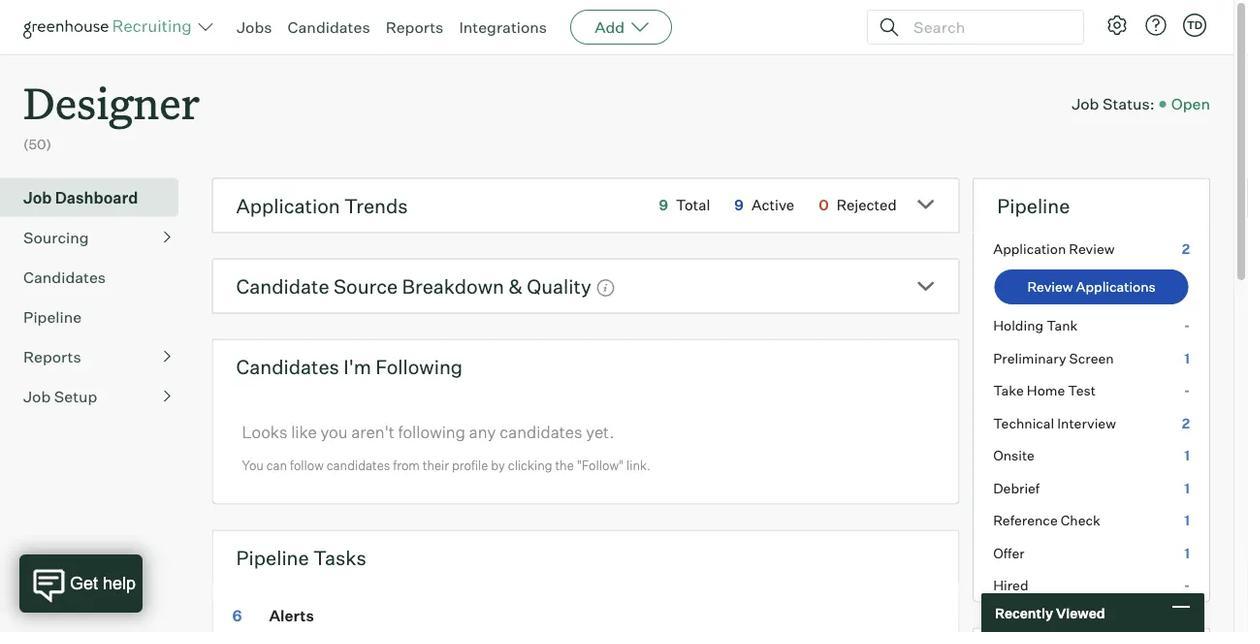 Task type: describe. For each thing, give the bounding box(es) containing it.
"follow"
[[577, 457, 624, 473]]

application trends
[[236, 194, 408, 218]]

1 for onsite
[[1184, 447, 1190, 464]]

following
[[375, 355, 463, 379]]

1 vertical spatial reports
[[23, 347, 81, 366]]

you can follow candidates from their profile by clicking the "follow" link.
[[242, 457, 651, 473]]

jobs link
[[237, 17, 272, 37]]

from
[[393, 457, 420, 473]]

aren't
[[351, 422, 394, 442]]

profile
[[452, 457, 488, 473]]

td button
[[1183, 14, 1206, 37]]

Search text field
[[909, 13, 1066, 41]]

1 for debrief
[[1184, 480, 1190, 497]]

viewed
[[1056, 604, 1105, 621]]

recently
[[995, 604, 1053, 621]]

2 vertical spatial candidates
[[236, 355, 339, 379]]

their
[[423, 457, 449, 473]]

total
[[676, 196, 710, 214]]

i'm
[[344, 355, 371, 379]]

1 for reference check
[[1184, 512, 1190, 529]]

- for third - link from the bottom of the page
[[1184, 317, 1190, 334]]

3 - link from the top
[[974, 569, 1209, 602]]

candidate source data is not real-time. data may take up to two days to reflect accurately. element
[[591, 269, 616, 303]]

2 for technical interview
[[1182, 415, 1190, 432]]

2 for application review
[[1182, 240, 1190, 257]]

designer (50)
[[23, 74, 200, 153]]

candidate
[[236, 274, 329, 298]]

active
[[752, 196, 794, 214]]

job status:
[[1072, 94, 1155, 114]]

debrief
[[993, 480, 1040, 497]]

pipeline tasks
[[236, 546, 366, 570]]

follow
[[290, 457, 324, 473]]

setup
[[54, 387, 97, 406]]

candidates i'm following
[[236, 355, 463, 379]]

1 for offer
[[1184, 545, 1190, 562]]

integrations link
[[459, 17, 547, 37]]

status:
[[1103, 94, 1155, 114]]

job for job setup
[[23, 387, 51, 406]]

1 vertical spatial reports link
[[23, 345, 171, 368]]

1 vertical spatial candidates
[[23, 267, 106, 287]]

&
[[508, 274, 523, 298]]

1 horizontal spatial candidates link
[[288, 17, 370, 37]]

interview
[[1057, 415, 1116, 432]]

alerts
[[269, 607, 314, 625]]

reference
[[993, 512, 1058, 529]]

open
[[1171, 94, 1210, 114]]

review applications
[[1027, 279, 1156, 295]]

like
[[291, 422, 317, 442]]

0 vertical spatial candidates
[[500, 422, 582, 442]]

job dashboard link
[[23, 186, 171, 209]]

add button
[[570, 10, 672, 45]]

jobs
[[237, 17, 272, 37]]

the
[[555, 457, 574, 473]]

reference check
[[993, 512, 1101, 529]]

screen
[[1069, 350, 1114, 367]]

preliminary
[[993, 350, 1066, 367]]

pipeline link
[[23, 305, 171, 328]]

recently viewed
[[995, 604, 1105, 621]]

0
[[819, 196, 829, 214]]

integrations
[[459, 17, 547, 37]]

6
[[232, 606, 242, 625]]

greenhouse recruiting image
[[23, 16, 198, 39]]

application for application trends
[[236, 194, 340, 218]]

candidate source breakdown & quality
[[236, 274, 591, 298]]

9 active
[[734, 196, 794, 214]]

application for application review
[[993, 240, 1066, 257]]

9 for 9 total
[[659, 196, 668, 214]]

job for job dashboard
[[23, 188, 52, 207]]

offer
[[993, 545, 1025, 562]]

1 horizontal spatial pipeline
[[236, 546, 309, 570]]

breakdown
[[402, 274, 504, 298]]

applications
[[1076, 279, 1156, 295]]

1 horizontal spatial reports
[[386, 17, 444, 37]]

9 for 9 active
[[734, 196, 744, 214]]

technical
[[993, 415, 1054, 432]]



Task type: locate. For each thing, give the bounding box(es) containing it.
1 vertical spatial candidates
[[326, 457, 390, 473]]

1 vertical spatial candidates link
[[23, 265, 171, 289]]

link.
[[626, 457, 651, 473]]

- link up viewed
[[974, 569, 1209, 602]]

1 vertical spatial - link
[[974, 375, 1209, 407]]

0 vertical spatial review
[[1069, 240, 1115, 257]]

candidates link
[[288, 17, 370, 37], [23, 265, 171, 289]]

2 vertical spatial - link
[[974, 569, 1209, 602]]

1 horizontal spatial 9
[[734, 196, 744, 214]]

job left the setup
[[23, 387, 51, 406]]

looks like you aren't following any candidates yet.
[[242, 422, 614, 442]]

3 1 from the top
[[1184, 480, 1190, 497]]

1 horizontal spatial application
[[993, 240, 1066, 257]]

reports
[[386, 17, 444, 37], [23, 347, 81, 366]]

review inside review applications 'link'
[[1027, 279, 1073, 295]]

0 horizontal spatial candidates
[[326, 457, 390, 473]]

td button
[[1179, 10, 1210, 41]]

candidate source data is not real-time. data may take up to two days to reflect accurately. image
[[596, 278, 616, 298]]

-
[[1184, 317, 1190, 334], [1184, 382, 1190, 399], [1184, 577, 1190, 594]]

review
[[1069, 240, 1115, 257], [1027, 279, 1073, 295]]

application review
[[993, 240, 1115, 257]]

2 9 from the left
[[734, 196, 744, 214]]

0 vertical spatial 2
[[1182, 240, 1190, 257]]

0 vertical spatial reports
[[386, 17, 444, 37]]

candidates
[[500, 422, 582, 442], [326, 457, 390, 473]]

candidates down sourcing
[[23, 267, 106, 287]]

- for second - link from the bottom
[[1184, 382, 1190, 399]]

reports link left "integrations"
[[386, 17, 444, 37]]

1 vertical spatial pipeline
[[23, 307, 82, 327]]

candidates
[[288, 17, 370, 37], [23, 267, 106, 287], [236, 355, 339, 379]]

looks
[[242, 422, 287, 442]]

1 vertical spatial -
[[1184, 382, 1190, 399]]

0 horizontal spatial candidates link
[[23, 265, 171, 289]]

technical interview
[[993, 415, 1116, 432]]

pipeline down sourcing
[[23, 307, 82, 327]]

0 vertical spatial application
[[236, 194, 340, 218]]

designer link
[[23, 54, 200, 135]]

0 vertical spatial -
[[1184, 317, 1190, 334]]

reports up job setup
[[23, 347, 81, 366]]

candidates down aren't
[[326, 457, 390, 473]]

9 left active
[[734, 196, 744, 214]]

1
[[1184, 350, 1190, 367], [1184, 447, 1190, 464], [1184, 480, 1190, 497], [1184, 512, 1190, 529], [1184, 545, 1190, 562]]

you
[[321, 422, 348, 442]]

0 horizontal spatial reports
[[23, 347, 81, 366]]

trends
[[344, 194, 408, 218]]

6 link
[[232, 606, 266, 625]]

1 - link from the top
[[974, 310, 1209, 342]]

job
[[1072, 94, 1099, 114], [23, 188, 52, 207], [23, 387, 51, 406]]

0 rejected
[[819, 196, 897, 214]]

preliminary screen
[[993, 350, 1114, 367]]

review up "review applications"
[[1069, 240, 1115, 257]]

application
[[236, 194, 340, 218], [993, 240, 1066, 257]]

onsite
[[993, 447, 1035, 464]]

0 horizontal spatial reports link
[[23, 345, 171, 368]]

sourcing link
[[23, 226, 171, 249]]

job setup
[[23, 387, 97, 406]]

can
[[266, 457, 287, 473]]

candidates link up the pipeline link
[[23, 265, 171, 289]]

candidates up the like
[[236, 355, 339, 379]]

2 - link from the top
[[974, 375, 1209, 407]]

application up "review applications"
[[993, 240, 1066, 257]]

1 vertical spatial 2
[[1182, 415, 1190, 432]]

dashboard
[[55, 188, 138, 207]]

0 horizontal spatial pipeline
[[23, 307, 82, 327]]

configure image
[[1106, 14, 1129, 37]]

9 total
[[659, 196, 710, 214]]

- link down screen
[[974, 375, 1209, 407]]

designer
[[23, 74, 200, 131]]

0 vertical spatial pipeline
[[997, 194, 1070, 218]]

1 - from the top
[[1184, 317, 1190, 334]]

tasks
[[313, 546, 366, 570]]

job up sourcing
[[23, 188, 52, 207]]

- link
[[974, 310, 1209, 342], [974, 375, 1209, 407], [974, 569, 1209, 602]]

rejected
[[837, 196, 897, 214]]

1 2 from the top
[[1182, 240, 1190, 257]]

2 vertical spatial pipeline
[[236, 546, 309, 570]]

2 2 from the top
[[1182, 415, 1190, 432]]

quality
[[527, 274, 591, 298]]

1 vertical spatial job
[[23, 188, 52, 207]]

application up candidate
[[236, 194, 340, 218]]

pipeline up alerts
[[236, 546, 309, 570]]

reports link up job setup link
[[23, 345, 171, 368]]

1 1 from the top
[[1184, 350, 1190, 367]]

review down the application review
[[1027, 279, 1073, 295]]

2 - from the top
[[1184, 382, 1190, 399]]

1 9 from the left
[[659, 196, 668, 214]]

- for first - link from the bottom
[[1184, 577, 1190, 594]]

(50)
[[23, 136, 51, 153]]

0 vertical spatial candidates link
[[288, 17, 370, 37]]

job dashboard
[[23, 188, 138, 207]]

review applications link
[[995, 270, 1189, 305]]

reports left "integrations"
[[386, 17, 444, 37]]

pipeline up the application review
[[997, 194, 1070, 218]]

candidates link right jobs link
[[288, 17, 370, 37]]

job for job status:
[[1072, 94, 1099, 114]]

clicking
[[508, 457, 552, 473]]

source
[[333, 274, 398, 298]]

2 vertical spatial -
[[1184, 577, 1190, 594]]

following
[[398, 422, 465, 442]]

1 vertical spatial review
[[1027, 279, 1073, 295]]

by
[[491, 457, 505, 473]]

candidates right jobs link
[[288, 17, 370, 37]]

check
[[1061, 512, 1101, 529]]

0 horizontal spatial 9
[[659, 196, 668, 214]]

2
[[1182, 240, 1190, 257], [1182, 415, 1190, 432]]

any
[[469, 422, 496, 442]]

you
[[242, 457, 264, 473]]

5 1 from the top
[[1184, 545, 1190, 562]]

add
[[595, 17, 625, 37]]

1 horizontal spatial candidates
[[500, 422, 582, 442]]

job setup link
[[23, 385, 171, 408]]

9
[[659, 196, 668, 214], [734, 196, 744, 214]]

9 left total
[[659, 196, 668, 214]]

1 for preliminary screen
[[1184, 350, 1190, 367]]

0 horizontal spatial application
[[236, 194, 340, 218]]

1 vertical spatial application
[[993, 240, 1066, 257]]

3 - from the top
[[1184, 577, 1190, 594]]

candidates up clicking
[[500, 422, 582, 442]]

4 1 from the top
[[1184, 512, 1190, 529]]

0 vertical spatial job
[[1072, 94, 1099, 114]]

job left status:
[[1072, 94, 1099, 114]]

yet.
[[586, 422, 614, 442]]

0 vertical spatial reports link
[[386, 17, 444, 37]]

- link up screen
[[974, 310, 1209, 342]]

td
[[1187, 18, 1203, 32]]

2 vertical spatial job
[[23, 387, 51, 406]]

2 horizontal spatial pipeline
[[997, 194, 1070, 218]]

0 vertical spatial candidates
[[288, 17, 370, 37]]

1 horizontal spatial reports link
[[386, 17, 444, 37]]

0 vertical spatial - link
[[974, 310, 1209, 342]]

2 1 from the top
[[1184, 447, 1190, 464]]

sourcing
[[23, 228, 89, 247]]

reports link
[[386, 17, 444, 37], [23, 345, 171, 368]]



Task type: vqa. For each thing, say whether or not it's contained in the screenshot.
being
no



